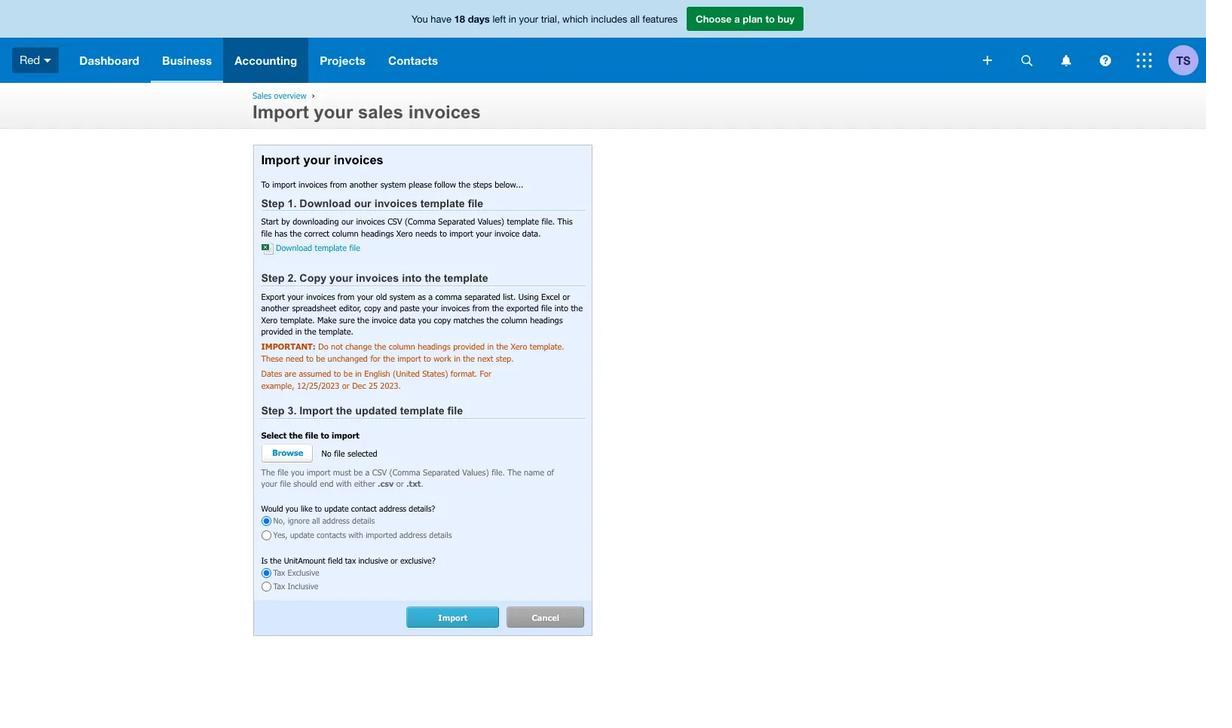 Task type: vqa. For each thing, say whether or not it's contained in the screenshot.
the middle "HEADINGS"
yes



Task type: describe. For each thing, give the bounding box(es) containing it.
would
[[261, 504, 283, 514]]

.txt
[[406, 479, 421, 489]]

change
[[346, 342, 372, 352]]

(comma inside the file you import must be a csv (comma separated values) file. the name of your file should end with either
[[389, 467, 420, 477]]

1 horizontal spatial svg image
[[1021, 55, 1032, 66]]

matches
[[454, 315, 484, 325]]

to right 'like'
[[315, 504, 322, 514]]

separated inside the file you import must be a csv (comma separated values) file. the name of your file should end with either
[[423, 467, 460, 477]]

to left the work
[[424, 353, 431, 363]]

dates
[[261, 369, 282, 379]]

includes
[[591, 14, 627, 25]]

sales
[[358, 102, 403, 122]]

step for step 3. import the updated template file
[[261, 405, 285, 417]]

projects button
[[309, 38, 377, 83]]

you have 18 days left in your trial, which includes all features
[[412, 13, 678, 25]]

0 horizontal spatial into
[[402, 272, 422, 284]]

0 horizontal spatial copy
[[364, 303, 381, 313]]

dates are assumed to be in english (united states) format. for example, 12/25/2023 or dec 25 2023.
[[261, 369, 492, 390]]

template down 'follow'
[[421, 197, 465, 210]]

import inside "do not change the column headings provided in the xero template. these need to be unchanged for the import to work in the next step."
[[397, 353, 421, 363]]

1 vertical spatial address
[[323, 516, 350, 525]]

unchanged
[[328, 353, 368, 363]]

yes,
[[273, 530, 288, 540]]

your inside the file you import must be a csv (comma separated values) file. the name of your file should end with either
[[261, 479, 277, 489]]

your down as
[[422, 303, 438, 313]]

export
[[261, 292, 285, 301]]

1 vertical spatial details
[[429, 530, 452, 540]]

invoice inside step 1. download our invoices template file start by downloading our invoices csv (comma separated values) template file. this file has the correct column headings xero needs to import your invoice data.
[[495, 228, 520, 238]]

exported
[[506, 303, 539, 313]]

your right copy
[[330, 272, 353, 284]]

1.
[[288, 197, 297, 210]]

separated
[[465, 292, 500, 301]]

1 vertical spatial template.
[[319, 326, 353, 336]]

0 horizontal spatial details
[[352, 516, 375, 525]]

work
[[434, 353, 451, 363]]

download template file link
[[261, 243, 360, 255]]

business
[[162, 54, 212, 67]]

assumed
[[299, 369, 331, 379]]

the right is
[[270, 556, 281, 566]]

the down spreadsheet
[[304, 326, 316, 336]]

as
[[418, 292, 426, 301]]

left
[[493, 14, 506, 25]]

yes, update contacts with imported address details
[[273, 530, 452, 540]]

projects
[[320, 54, 366, 67]]

invoice inside 'step 2. copy your invoices into the template export your invoices from your old system as a comma separated list.                      using excel or another spreadsheet editor, copy and paste your invoices from the exported file into the xero template.                      make sure the invoice data you copy matches the column headings provided in the template.'
[[372, 315, 397, 325]]

below...
[[495, 179, 523, 189]]

all inside you have 18 days left in your trial, which includes all features
[[630, 14, 640, 25]]

your inside 'sales overview › import your sales invoices'
[[314, 102, 353, 122]]

are
[[285, 369, 296, 379]]

tax inclusive
[[273, 582, 318, 591]]

contacts
[[317, 530, 346, 540]]

import up no file selected
[[332, 430, 360, 440]]

the left steps
[[459, 179, 470, 189]]

ignore
[[288, 516, 310, 525]]

2 horizontal spatial svg image
[[1061, 55, 1071, 66]]

to up the no
[[321, 430, 329, 440]]

template up data.
[[507, 217, 539, 227]]

download inside download template file link
[[276, 243, 312, 253]]

your up downloading
[[303, 153, 330, 167]]

2 horizontal spatial svg image
[[1137, 53, 1152, 68]]

the up for
[[375, 342, 386, 352]]

which
[[562, 14, 588, 25]]

0 vertical spatial template.
[[280, 315, 315, 325]]

in inside you have 18 days left in your trial, which includes all features
[[509, 14, 516, 25]]

field
[[328, 556, 343, 566]]

overview
[[274, 90, 307, 100]]

2 vertical spatial from
[[472, 303, 489, 313]]

column inside step 1. download our invoices template file start by downloading our invoices csv (comma separated values) template file. this file has the correct column headings xero needs to import your invoice data.
[[332, 228, 359, 238]]

follow
[[435, 179, 456, 189]]

step 1. download our invoices template file start by downloading our invoices csv (comma separated values) template file. this file has the correct column headings xero needs to import your invoice data.
[[261, 197, 573, 238]]

tax
[[345, 556, 356, 566]]

should
[[293, 479, 317, 489]]

do
[[318, 342, 328, 352]]

csv inside step 1. download our invoices template file start by downloading our invoices csv (comma separated values) template file. this file has the correct column headings xero needs to import your invoice data.
[[388, 217, 402, 227]]

important:
[[261, 342, 316, 352]]

12/25/2023
[[297, 380, 340, 390]]

in right the work
[[454, 353, 461, 363]]

step for step 2. copy your invoices into the template export your invoices from your old system as a comma separated list.                      using excel or another spreadsheet editor, copy and paste your invoices from the exported file into the xero template.                      make sure the invoice data you copy matches the column headings provided in the template.
[[261, 272, 285, 284]]

this
[[558, 217, 573, 227]]

paste
[[400, 303, 420, 313]]

be inside the file you import must be a csv (comma separated values) file. the name of your file should end with either
[[354, 467, 363, 477]]

like
[[301, 504, 312, 514]]

inclusive
[[288, 582, 318, 591]]

0 vertical spatial system
[[380, 179, 406, 189]]

the file you import must be a csv (comma separated values) file. the name of your file should end with either
[[261, 467, 554, 489]]

tax exclusive
[[273, 568, 319, 577]]

template down correct
[[315, 243, 347, 253]]

must
[[333, 467, 351, 477]]

old
[[376, 292, 387, 301]]

template down states) at the bottom left
[[400, 405, 445, 417]]

2 vertical spatial address
[[400, 530, 427, 540]]

2 the from the left
[[508, 467, 521, 477]]

details?
[[409, 504, 435, 514]]

of
[[547, 467, 554, 477]]

sales overview link
[[253, 90, 307, 100]]

english
[[364, 369, 390, 379]]

accounting button
[[223, 38, 309, 83]]

1 horizontal spatial svg image
[[1100, 55, 1111, 66]]

states)
[[422, 369, 448, 379]]

imported
[[366, 530, 397, 540]]

or left '.txt'
[[396, 479, 404, 489]]

dec
[[352, 380, 366, 390]]

3.
[[288, 405, 297, 417]]

days
[[468, 13, 490, 25]]

template. inside "do not change the column headings provided in the xero template. these need to be unchanged for the import to work in the next step."
[[530, 342, 564, 352]]

2 horizontal spatial a
[[735, 13, 740, 25]]

import right "to"
[[272, 179, 296, 189]]

contacts
[[388, 54, 438, 67]]

tax for tax exclusive
[[273, 568, 285, 577]]

xero inside step 1. download our invoices template file start by downloading our invoices csv (comma separated values) template file. this file has the correct column headings xero needs to import your invoice data.
[[396, 228, 413, 238]]

0 vertical spatial address
[[379, 504, 406, 514]]

import inside step 1. download our invoices template file start by downloading our invoices csv (comma separated values) template file. this file has the correct column headings xero needs to import your invoice data.
[[450, 228, 473, 238]]

please
[[409, 179, 432, 189]]

tax for tax inclusive
[[273, 582, 285, 591]]

example,
[[261, 380, 294, 390]]

spreadsheet
[[292, 303, 336, 313]]

your left the old
[[357, 292, 373, 301]]

invoices inside 'sales overview › import your sales invoices'
[[408, 102, 481, 122]]

dashboard link
[[68, 38, 151, 83]]

selected
[[348, 448, 377, 458]]

template inside 'step 2. copy your invoices into the template export your invoices from your old system as a comma separated list.                      using excel or another spreadsheet editor, copy and paste your invoices from the exported file into the xero template.                      make sure the invoice data you copy matches the column headings provided in the template.'
[[444, 272, 488, 284]]

0 horizontal spatial all
[[312, 516, 320, 525]]

to right the need
[[306, 353, 314, 363]]

0 horizontal spatial svg image
[[983, 56, 992, 65]]

.csv or .txt .
[[378, 479, 423, 489]]

has
[[275, 228, 287, 238]]

file inside 'step 2. copy your invoices into the template export your invoices from your old system as a comma separated list.                      using excel or another spreadsheet editor, copy and paste your invoices from the exported file into the xero template.                      make sure the invoice data you copy matches the column headings provided in the template.'
[[541, 303, 552, 313]]

or inside dates are assumed to be in english (united states) format. for example, 12/25/2023 or dec 25 2023.
[[342, 380, 350, 390]]

the inside step 1. download our invoices template file start by downloading our invoices csv (comma separated values) template file. this file has the correct column headings xero needs to import your invoice data.
[[290, 228, 302, 238]]

either
[[354, 479, 375, 489]]

needs
[[415, 228, 437, 238]]

to left the buy on the right top
[[766, 13, 775, 25]]

separated inside step 1. download our invoices template file start by downloading our invoices csv (comma separated values) template file. this file has the correct column headings xero needs to import your invoice data.
[[438, 217, 475, 227]]

values) inside step 1. download our invoices template file start by downloading our invoices csv (comma separated values) template file. this file has the correct column headings xero needs to import your invoice data.
[[478, 217, 504, 227]]

to import invoices from another system please follow the steps below...
[[261, 179, 523, 189]]

2023.
[[380, 380, 401, 390]]

1 vertical spatial with
[[348, 530, 363, 540]]



Task type: locate. For each thing, give the bounding box(es) containing it.
sure
[[339, 315, 355, 325]]

template. down make
[[319, 326, 353, 336]]

0 horizontal spatial column
[[332, 228, 359, 238]]

›
[[312, 90, 315, 100]]

2 horizontal spatial be
[[354, 467, 363, 477]]

2 horizontal spatial xero
[[511, 342, 527, 352]]

tax
[[273, 568, 285, 577], [273, 582, 285, 591]]

to right "needs"
[[440, 228, 447, 238]]

import right "needs"
[[450, 228, 473, 238]]

you inside the file you import must be a csv (comma separated values) file. the name of your file should end with either
[[291, 467, 304, 477]]

to
[[766, 13, 775, 25], [440, 228, 447, 238], [306, 353, 314, 363], [424, 353, 431, 363], [334, 369, 341, 379], [321, 430, 329, 440], [315, 504, 322, 514]]

0 vertical spatial with
[[336, 479, 352, 489]]

the right exported
[[571, 303, 583, 313]]

or right inclusive
[[391, 556, 398, 566]]

in up dec
[[355, 369, 362, 379]]

0 horizontal spatial be
[[316, 353, 325, 363]]

import up end
[[307, 467, 331, 477]]

is the unitamount field tax inclusive or exclusive?
[[261, 556, 435, 566]]

your inside step 1. download our invoices template file start by downloading our invoices csv (comma separated values) template file. this file has the correct column headings xero needs to import your invoice data.
[[476, 228, 492, 238]]

excel
[[541, 292, 560, 301]]

steps
[[473, 179, 492, 189]]

import your invoices
[[261, 153, 384, 167]]

inclusive
[[358, 556, 388, 566]]

update down ignore
[[290, 530, 314, 540]]

template up the separated
[[444, 272, 488, 284]]

red
[[20, 53, 40, 66]]

download down 'has'
[[276, 243, 312, 253]]

file. left this
[[542, 217, 555, 227]]

invoice
[[495, 228, 520, 238], [372, 315, 397, 325]]

1 vertical spatial (comma
[[389, 467, 420, 477]]

your down the 2.
[[287, 292, 304, 301]]

column inside "do not change the column headings provided in the xero template. these need to be unchanged for the import to work in the next step."
[[389, 342, 415, 352]]

18
[[454, 13, 465, 25]]

provided inside "do not change the column headings provided in the xero template. these need to be unchanged for the import to work in the next step."
[[453, 342, 485, 352]]

all down 'like'
[[312, 516, 320, 525]]

1 horizontal spatial template.
[[319, 326, 353, 336]]

details down details?
[[429, 530, 452, 540]]

0 vertical spatial step
[[261, 197, 285, 210]]

0 horizontal spatial template.
[[280, 315, 315, 325]]

values) inside the file you import must be a csv (comma separated values) file. the name of your file should end with either
[[462, 467, 489, 477]]

separated
[[438, 217, 475, 227], [423, 467, 460, 477]]

the up would
[[261, 467, 275, 477]]

2 horizontal spatial headings
[[530, 315, 563, 325]]

another inside 'step 2. copy your invoices into the template export your invoices from your old system as a comma separated list.                      using excel or another spreadsheet editor, copy and paste your invoices from the exported file into the xero template.                      make sure the invoice data you copy matches the column headings provided in the template.'
[[261, 303, 289, 313]]

the right select at the left bottom of the page
[[289, 430, 303, 440]]

0 vertical spatial provided
[[261, 326, 293, 336]]

0 vertical spatial a
[[735, 13, 740, 25]]

or left dec
[[342, 380, 350, 390]]

in right left
[[509, 14, 516, 25]]

1 horizontal spatial a
[[428, 292, 433, 301]]

1 horizontal spatial update
[[324, 504, 349, 514]]

2 vertical spatial template.
[[530, 342, 564, 352]]

1 the from the left
[[261, 467, 275, 477]]

the down dec
[[336, 405, 352, 417]]

all left features
[[630, 14, 640, 25]]

is
[[261, 556, 268, 566]]

into
[[402, 272, 422, 284], [555, 303, 568, 313]]

exclusive
[[288, 568, 319, 577]]

file inside download template file link
[[349, 243, 360, 253]]

in inside 'step 2. copy your invoices into the template export your invoices from your old system as a comma separated list.                      using excel or another spreadsheet editor, copy and paste your invoices from the exported file into the xero template.                      make sure the invoice data you copy matches the column headings provided in the template.'
[[295, 326, 302, 336]]

our right downloading
[[342, 217, 354, 227]]

0 vertical spatial tax
[[273, 568, 285, 577]]

template.
[[280, 315, 315, 325], [319, 326, 353, 336], [530, 342, 564, 352]]

your up would
[[261, 479, 277, 489]]

headings down the excel
[[530, 315, 563, 325]]

step inside 'step 2. copy your invoices into the template export your invoices from your old system as a comma separated list.                      using excel or another spreadsheet editor, copy and paste your invoices from the exported file into the xero template.                      make sure the invoice data you copy matches the column headings provided in the template.'
[[261, 272, 285, 284]]

for
[[480, 369, 492, 379]]

0 vertical spatial download
[[300, 197, 351, 210]]

into up as
[[402, 272, 422, 284]]

import
[[253, 102, 309, 122], [261, 153, 300, 167], [300, 405, 333, 417], [438, 613, 468, 623]]

system inside 'step 2. copy your invoices into the template export your invoices from your old system as a comma separated list.                      using excel or another spreadsheet editor, copy and paste your invoices from the exported file into the xero template.                      make sure the invoice data you copy matches the column headings provided in the template.'
[[390, 292, 415, 301]]

1 vertical spatial a
[[428, 292, 433, 301]]

have
[[431, 14, 452, 25]]

0 horizontal spatial svg image
[[44, 59, 51, 62]]

import inside the file you import must be a csv (comma separated values) file. the name of your file should end with either
[[307, 467, 331, 477]]

be inside "do not change the column headings provided in the xero template. these need to be unchanged for the import to work in the next step."
[[316, 353, 325, 363]]

sales overview › import your sales invoices
[[253, 90, 481, 122]]

0 vertical spatial column
[[332, 228, 359, 238]]

0 vertical spatial update
[[324, 504, 349, 514]]

using
[[518, 292, 539, 301]]

list.
[[503, 292, 516, 301]]

plan
[[743, 13, 763, 25]]

0 vertical spatial from
[[330, 179, 347, 189]]

2 vertical spatial column
[[389, 342, 415, 352]]

1 horizontal spatial headings
[[418, 342, 451, 352]]

1 vertical spatial system
[[390, 292, 415, 301]]

a inside 'step 2. copy your invoices into the template export your invoices from your old system as a comma separated list.                      using excel or another spreadsheet editor, copy and paste your invoices from the exported file into the xero template.                      make sure the invoice data you copy matches the column headings provided in the template.'
[[428, 292, 433, 301]]

0 horizontal spatial provided
[[261, 326, 293, 336]]

1 vertical spatial be
[[344, 369, 353, 379]]

import inside 'sales overview › import your sales invoices'
[[253, 102, 309, 122]]

0 vertical spatial into
[[402, 272, 422, 284]]

column
[[332, 228, 359, 238], [501, 315, 528, 325], [389, 342, 415, 352]]

address
[[379, 504, 406, 514], [323, 516, 350, 525], [400, 530, 427, 540]]

cancel
[[532, 613, 559, 623]]

system up paste
[[390, 292, 415, 301]]

import link
[[407, 607, 499, 628]]

1 vertical spatial you
[[291, 467, 304, 477]]

to down unchanged
[[334, 369, 341, 379]]

be down unchanged
[[344, 369, 353, 379]]

be inside dates are assumed to be in english (united states) format. for example, 12/25/2023 or dec 25 2023.
[[344, 369, 353, 379]]

invoice left data.
[[495, 228, 520, 238]]

1 vertical spatial update
[[290, 530, 314, 540]]

(comma inside step 1. download our invoices template file start by downloading our invoices csv (comma separated values) template file. this file has the correct column headings xero needs to import your invoice data.
[[405, 217, 436, 227]]

0 vertical spatial file.
[[542, 217, 555, 227]]

1 vertical spatial xero
[[261, 315, 278, 325]]

step inside step 1. download our invoices template file start by downloading our invoices csv (comma separated values) template file. this file has the correct column headings xero needs to import your invoice data.
[[261, 197, 285, 210]]

0 vertical spatial be
[[316, 353, 325, 363]]

updated
[[355, 405, 397, 417]]

1 horizontal spatial details
[[429, 530, 452, 540]]

end
[[320, 479, 333, 489]]

copy down the old
[[364, 303, 381, 313]]

copy down comma
[[434, 315, 451, 325]]

0 vertical spatial invoice
[[495, 228, 520, 238]]

address down .csv
[[379, 504, 406, 514]]

all
[[630, 14, 640, 25], [312, 516, 320, 525]]

1 vertical spatial column
[[501, 315, 528, 325]]

file. left name
[[492, 467, 505, 477]]

values) down steps
[[478, 217, 504, 227]]

no
[[322, 448, 332, 458]]

need
[[286, 353, 304, 363]]

0 vertical spatial (comma
[[405, 217, 436, 227]]

the right 'has'
[[290, 228, 302, 238]]

in
[[509, 14, 516, 25], [295, 326, 302, 336], [487, 342, 494, 352], [454, 353, 461, 363], [355, 369, 362, 379]]

0 vertical spatial all
[[630, 14, 640, 25]]

by
[[281, 217, 290, 227]]

red button
[[0, 38, 68, 83]]

ts
[[1177, 53, 1191, 67]]

values) left name
[[462, 467, 489, 477]]

headings left "needs"
[[361, 228, 394, 238]]

3 step from the top
[[261, 405, 285, 417]]

or
[[563, 292, 570, 301], [342, 380, 350, 390], [396, 479, 404, 489], [391, 556, 398, 566]]

step for step 1. download our invoices template file start by downloading our invoices csv (comma separated values) template file. this file has the correct column headings xero needs to import your invoice data.
[[261, 197, 285, 210]]

1 horizontal spatial another
[[350, 179, 378, 189]]

to inside dates are assumed to be in english (united states) format. for example, 12/25/2023 or dec 25 2023.
[[334, 369, 341, 379]]

the up step.
[[496, 342, 508, 352]]

your left data.
[[476, 228, 492, 238]]

file. inside the file you import must be a csv (comma separated values) file. the name of your file should end with either
[[492, 467, 505, 477]]

in up next
[[487, 342, 494, 352]]

1 vertical spatial download
[[276, 243, 312, 253]]

svg image inside red popup button
[[44, 59, 51, 62]]

1 vertical spatial csv
[[372, 467, 387, 477]]

contacts button
[[377, 38, 449, 83]]

column up (united
[[389, 342, 415, 352]]

file. inside step 1. download our invoices template file start by downloading our invoices csv (comma separated values) template file. this file has the correct column headings xero needs to import your invoice data.
[[542, 217, 555, 227]]

2 horizontal spatial column
[[501, 315, 528, 325]]

with inside the file you import must be a csv (comma separated values) file. the name of your file should end with either
[[336, 479, 352, 489]]

step up start
[[261, 197, 285, 210]]

1 horizontal spatial csv
[[388, 217, 402, 227]]

0 horizontal spatial a
[[365, 467, 370, 477]]

our
[[354, 197, 371, 210], [342, 217, 354, 227]]

None radio
[[261, 516, 271, 526], [261, 530, 271, 540], [261, 516, 271, 526], [261, 530, 271, 540]]

0 horizontal spatial the
[[261, 467, 275, 477]]

template. down spreadsheet
[[280, 315, 315, 325]]

another down the import your invoices
[[350, 179, 378, 189]]

separated up .
[[423, 467, 460, 477]]

1 vertical spatial step
[[261, 272, 285, 284]]

xero left "needs"
[[396, 228, 413, 238]]

another
[[350, 179, 378, 189], [261, 303, 289, 313]]

1 vertical spatial into
[[555, 303, 568, 313]]

1 horizontal spatial be
[[344, 369, 353, 379]]

name
[[524, 467, 544, 477]]

you up should
[[291, 467, 304, 477]]

1 vertical spatial invoice
[[372, 315, 397, 325]]

0 horizontal spatial another
[[261, 303, 289, 313]]

update up no, ignore all address details
[[324, 504, 349, 514]]

import up (united
[[397, 353, 421, 363]]

system left the please
[[380, 179, 406, 189]]

in inside dates are assumed to be in english (united states) format. for example, 12/25/2023 or dec 25 2023.
[[355, 369, 362, 379]]

2 vertical spatial be
[[354, 467, 363, 477]]

a right as
[[428, 292, 433, 301]]

invoice down "and"
[[372, 315, 397, 325]]

0 horizontal spatial xero
[[261, 315, 278, 325]]

the
[[261, 467, 275, 477], [508, 467, 521, 477]]

invoices
[[408, 102, 481, 122], [334, 153, 384, 167], [299, 179, 327, 189], [374, 197, 418, 210], [356, 217, 385, 227], [356, 272, 399, 284], [306, 292, 335, 301], [441, 303, 470, 313]]

csv up .csv
[[372, 467, 387, 477]]

do not change the column headings provided in the xero template. these need to be unchanged for the import to work in the next step.
[[261, 342, 564, 363]]

0 vertical spatial csv
[[388, 217, 402, 227]]

tax right tax exclusive radio
[[273, 568, 285, 577]]

2 step from the top
[[261, 272, 285, 284]]

1 vertical spatial our
[[342, 217, 354, 227]]

2 vertical spatial you
[[286, 504, 298, 514]]

1 tax from the top
[[273, 568, 285, 577]]

address up exclusive?
[[400, 530, 427, 540]]

another down export
[[261, 303, 289, 313]]

xero inside "do not change the column headings provided in the xero template. these need to be unchanged for the import to work in the next step."
[[511, 342, 527, 352]]

and
[[384, 303, 397, 313]]

the left name
[[508, 467, 521, 477]]

0 vertical spatial another
[[350, 179, 378, 189]]

xero up step.
[[511, 342, 527, 352]]

step up export
[[261, 272, 285, 284]]

a left plan
[[735, 13, 740, 25]]

step 3. import the updated template file
[[261, 405, 463, 417]]

1 vertical spatial separated
[[423, 467, 460, 477]]

download up downloading
[[300, 197, 351, 210]]

1 vertical spatial copy
[[434, 315, 451, 325]]

the right matches
[[487, 315, 499, 325]]

tax right "tax inclusive" "radio" in the bottom left of the page
[[273, 582, 285, 591]]

1 horizontal spatial column
[[389, 342, 415, 352]]

svg image
[[1137, 53, 1152, 68], [1100, 55, 1111, 66], [983, 56, 992, 65]]

template
[[421, 197, 465, 210], [507, 217, 539, 227], [315, 243, 347, 253], [444, 272, 488, 284], [400, 405, 445, 417]]

1 vertical spatial headings
[[530, 315, 563, 325]]

0 horizontal spatial invoice
[[372, 315, 397, 325]]

xero inside 'step 2. copy your invoices into the template export your invoices from your old system as a comma separated list.                      using excel or another spreadsheet editor, copy and paste your invoices from the exported file into the xero template.                      make sure the invoice data you copy matches the column headings provided in the template.'
[[261, 315, 278, 325]]

1 horizontal spatial into
[[555, 303, 568, 313]]

Tax Exclusive radio
[[261, 568, 271, 578]]

data
[[399, 315, 416, 325]]

banner
[[0, 0, 1206, 83]]

1 horizontal spatial file.
[[542, 217, 555, 227]]

1 horizontal spatial copy
[[434, 315, 451, 325]]

from down the separated
[[472, 303, 489, 313]]

contact
[[351, 504, 377, 514]]

accounting
[[235, 54, 297, 67]]

0 horizontal spatial update
[[290, 530, 314, 540]]

cancel link
[[507, 607, 585, 628]]

would you like to update contact address details?
[[261, 504, 435, 514]]

1 horizontal spatial provided
[[453, 342, 485, 352]]

unitamount
[[284, 556, 325, 566]]

2.
[[288, 272, 297, 284]]

0 horizontal spatial file.
[[492, 467, 505, 477]]

1 vertical spatial file.
[[492, 467, 505, 477]]

svg image
[[1021, 55, 1032, 66], [1061, 55, 1071, 66], [44, 59, 51, 62]]

with
[[336, 479, 352, 489], [348, 530, 363, 540]]

from
[[330, 179, 347, 189], [338, 292, 355, 301], [472, 303, 489, 313]]

template. down exported
[[530, 342, 564, 352]]

details
[[352, 516, 375, 525], [429, 530, 452, 540]]

column inside 'step 2. copy your invoices into the template export your invoices from your old system as a comma separated list.                      using excel or another spreadsheet editor, copy and paste your invoices from the exported file into the xero template.                      make sure the invoice data you copy matches the column headings provided in the template.'
[[501, 315, 528, 325]]

2 vertical spatial step
[[261, 405, 285, 417]]

(comma up .csv or .txt .
[[389, 467, 420, 477]]

headings inside 'step 2. copy your invoices into the template export your invoices from your old system as a comma separated list.                      using excel or another spreadsheet editor, copy and paste your invoices from the exported file into the xero template.                      make sure the invoice data you copy matches the column headings provided in the template.'
[[530, 315, 563, 325]]

choose a plan to buy
[[696, 13, 795, 25]]

or inside 'step 2. copy your invoices into the template export your invoices from your old system as a comma separated list.                      using excel or another spreadsheet editor, copy and paste your invoices from the exported file into the xero template.                      make sure the invoice data you copy matches the column headings provided in the template.'
[[563, 292, 570, 301]]

0 horizontal spatial csv
[[372, 467, 387, 477]]

1 vertical spatial provided
[[453, 342, 485, 352]]

0 vertical spatial our
[[354, 197, 371, 210]]

banner containing ts
[[0, 0, 1206, 83]]

exclusive?
[[400, 556, 435, 566]]

you right data
[[418, 315, 431, 325]]

headings inside step 1. download our invoices template file start by downloading our invoices csv (comma separated values) template file. this file has the correct column headings xero needs to import your invoice data.
[[361, 228, 394, 238]]

the right for
[[383, 353, 395, 363]]

1 vertical spatial another
[[261, 303, 289, 313]]

features
[[643, 14, 678, 25]]

1 vertical spatial tax
[[273, 582, 285, 591]]

xero down export
[[261, 315, 278, 325]]

the right sure
[[357, 315, 369, 325]]

to
[[261, 179, 270, 189]]

0 vertical spatial you
[[418, 315, 431, 325]]

no file selected
[[322, 448, 377, 458]]

csv inside the file you import must be a csv (comma separated values) file. the name of your file should end with either
[[372, 467, 387, 477]]

1 horizontal spatial the
[[508, 467, 521, 477]]

copy
[[300, 272, 327, 284]]

.csv
[[378, 479, 394, 489]]

into down the excel
[[555, 303, 568, 313]]

1 vertical spatial from
[[338, 292, 355, 301]]

separated down 'follow'
[[438, 217, 475, 227]]

the up format.
[[463, 353, 475, 363]]

a inside the file you import must be a csv (comma separated values) file. the name of your file should end with either
[[365, 467, 370, 477]]

you up ignore
[[286, 504, 298, 514]]

from down the import your invoices
[[330, 179, 347, 189]]

2 horizontal spatial template.
[[530, 342, 564, 352]]

your inside you have 18 days left in your trial, which includes all features
[[519, 14, 538, 25]]

(united
[[393, 369, 420, 379]]

headings inside "do not change the column headings provided in the xero template. these need to be unchanged for the import to work in the next step."
[[418, 342, 451, 352]]

step left 3.
[[261, 405, 285, 417]]

1 vertical spatial all
[[312, 516, 320, 525]]

0 vertical spatial copy
[[364, 303, 381, 313]]

0 vertical spatial xero
[[396, 228, 413, 238]]

Tax Inclusive radio
[[261, 582, 271, 592]]

download inside step 1. download our invoices template file start by downloading our invoices csv (comma separated values) template file. this file has the correct column headings xero needs to import your invoice data.
[[300, 197, 351, 210]]

provided inside 'step 2. copy your invoices into the template export your invoices from your old system as a comma separated list.                      using excel or another spreadsheet editor, copy and paste your invoices from the exported file into the xero template.                      make sure the invoice data you copy matches the column headings provided in the template.'
[[261, 326, 293, 336]]

the up as
[[425, 272, 441, 284]]

you
[[418, 315, 431, 325], [291, 467, 304, 477], [286, 504, 298, 514]]

you inside 'step 2. copy your invoices into the template export your invoices from your old system as a comma separated list.                      using excel or another spreadsheet editor, copy and paste your invoices from the exported file into the xero template.                      make sure the invoice data you copy matches the column headings provided in the template.'
[[418, 315, 431, 325]]

the down list.
[[492, 303, 504, 313]]

1 step from the top
[[261, 197, 285, 210]]

details down contact
[[352, 516, 375, 525]]

provided up "important:"
[[261, 326, 293, 336]]

2 vertical spatial xero
[[511, 342, 527, 352]]

from up editor,
[[338, 292, 355, 301]]

make
[[317, 315, 337, 325]]

import
[[272, 179, 296, 189], [450, 228, 473, 238], [397, 353, 421, 363], [332, 430, 360, 440], [307, 467, 331, 477]]

dashboard
[[79, 54, 139, 67]]

2 tax from the top
[[273, 582, 285, 591]]

ts button
[[1169, 38, 1206, 83]]

0 vertical spatial headings
[[361, 228, 394, 238]]

to inside step 1. download our invoices template file start by downloading our invoices csv (comma separated values) template file. this file has the correct column headings xero needs to import your invoice data.
[[440, 228, 447, 238]]

for
[[370, 353, 381, 363]]

our down to import invoices from another system please follow the steps below...
[[354, 197, 371, 210]]

format.
[[451, 369, 477, 379]]

(comma up "needs"
[[405, 217, 436, 227]]

0 vertical spatial details
[[352, 516, 375, 525]]

column right correct
[[332, 228, 359, 238]]

a up either
[[365, 467, 370, 477]]

1 horizontal spatial xero
[[396, 228, 413, 238]]

not
[[331, 342, 343, 352]]

0 vertical spatial separated
[[438, 217, 475, 227]]

csv down to import invoices from another system please follow the steps below...
[[388, 217, 402, 227]]

choose
[[696, 13, 732, 25]]

1 horizontal spatial all
[[630, 14, 640, 25]]



